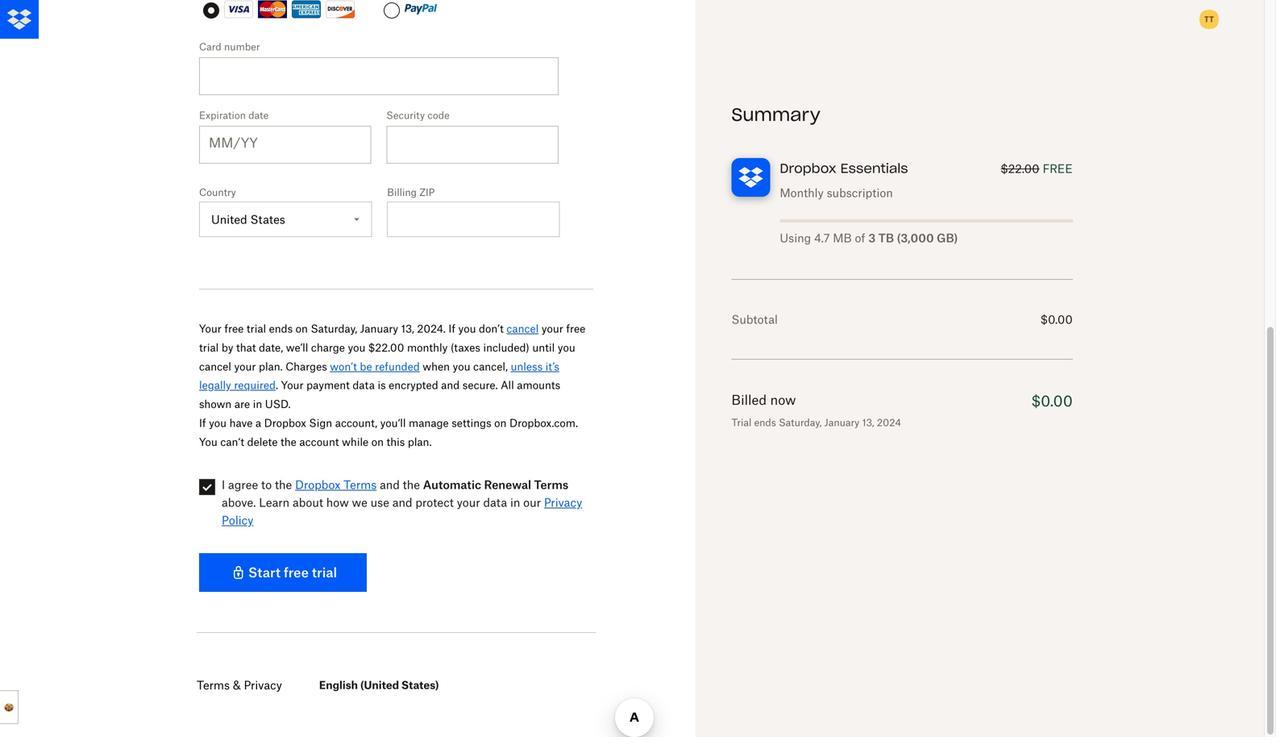 Task type: locate. For each thing, give the bounding box(es) containing it.
terms left & at the bottom of page
[[197, 678, 230, 692]]

in left "our"
[[511, 496, 521, 509]]

privacy policy link
[[222, 496, 583, 527]]

0 vertical spatial if
[[449, 322, 456, 335]]

you down (taxes
[[453, 360, 471, 373]]

1 vertical spatial on
[[495, 417, 507, 430]]

essentials
[[841, 160, 909, 177]]

1 vertical spatial january
[[825, 417, 860, 429]]

a
[[256, 417, 261, 430]]

you
[[459, 322, 476, 335], [348, 341, 366, 354], [558, 341, 576, 354], [453, 360, 471, 373], [209, 417, 227, 430]]

dropbox
[[780, 160, 837, 177], [264, 417, 306, 430], [295, 478, 341, 491]]

2 horizontal spatial trial
[[312, 565, 337, 580]]

ends
[[269, 322, 293, 335], [755, 417, 777, 429]]

1 horizontal spatial 13,
[[863, 417, 875, 429]]

you'll
[[380, 417, 406, 430]]

if up you
[[199, 417, 206, 430]]

0 horizontal spatial $22.00
[[369, 341, 404, 354]]

cancel up included)
[[507, 322, 539, 335]]

0 horizontal spatial in
[[253, 398, 262, 411]]

i agree to the dropbox terms and the automatic renewal terms above. learn about how we use and protect your data in our
[[222, 478, 569, 509]]

summary list
[[732, 103, 1073, 431]]

your
[[542, 322, 564, 335], [234, 360, 256, 373], [457, 496, 481, 509]]

terms up "our"
[[534, 478, 569, 491]]

1 horizontal spatial ends
[[755, 417, 777, 429]]

None radio
[[203, 2, 219, 19], [384, 2, 400, 19], [203, 2, 219, 19], [384, 2, 400, 19]]

progress bar
[[780, 219, 1073, 223]]

free for your
[[225, 322, 244, 335]]

free right cancel link
[[567, 322, 586, 335]]

free
[[225, 322, 244, 335], [567, 322, 586, 335], [284, 565, 309, 580]]

2 vertical spatial and
[[393, 496, 413, 509]]

the right delete at left bottom
[[281, 436, 297, 448]]

dropbox up about
[[295, 478, 341, 491]]

option group
[[197, 0, 596, 40]]

free
[[1043, 162, 1073, 175]]

cancel
[[507, 322, 539, 335], [199, 360, 231, 373]]

in right are
[[253, 398, 262, 411]]

$22.00 left free
[[1002, 162, 1040, 175]]

13, left 2024 at right
[[863, 417, 875, 429]]

$22.00 up refunded
[[369, 341, 404, 354]]

privacy inside privacy policy
[[544, 496, 583, 509]]

tt button
[[1197, 6, 1223, 32]]

1 vertical spatial 13,
[[863, 417, 875, 429]]

your free trial by that date, we'll charge you $22.00 monthly (taxes included) until you cancel your plan. charges
[[199, 322, 586, 373]]

account,
[[335, 417, 378, 430]]

required
[[234, 379, 276, 392]]

legally
[[199, 379, 231, 392]]

1 vertical spatial ends
[[755, 417, 777, 429]]

saturday,
[[311, 322, 358, 335], [779, 417, 822, 429]]

on right settings
[[495, 417, 507, 430]]

is
[[378, 379, 386, 392]]

0 vertical spatial and
[[441, 379, 460, 392]]

trial up that
[[247, 322, 266, 335]]

trial left the 'by' in the top of the page
[[199, 341, 219, 354]]

that
[[236, 341, 256, 354]]

1 horizontal spatial trial
[[247, 322, 266, 335]]

you right "until"
[[558, 341, 576, 354]]

1 vertical spatial your
[[234, 360, 256, 373]]

policy
[[222, 513, 254, 527]]

0 vertical spatial trial
[[247, 322, 266, 335]]

until
[[533, 341, 555, 354]]

(taxes
[[451, 341, 481, 354]]

you up be
[[348, 341, 366, 354]]

paypal image
[[405, 3, 437, 16]]

trial
[[732, 417, 752, 429]]

2 vertical spatial trial
[[312, 565, 337, 580]]

0 vertical spatial on
[[296, 322, 308, 335]]

are
[[235, 398, 250, 411]]

terms
[[344, 478, 377, 491], [534, 478, 569, 491], [197, 678, 230, 692]]

your up the 'by' in the top of the page
[[199, 322, 222, 335]]

we'll
[[286, 341, 308, 354]]

free inside button
[[284, 565, 309, 580]]

ends up date,
[[269, 322, 293, 335]]

terms & privacy
[[197, 678, 282, 692]]

using
[[780, 231, 812, 245]]

1 vertical spatial $22.00
[[369, 341, 404, 354]]

if inside . your payment data is encrypted and secure. all amounts shown are in usd. if you have a dropbox sign account, you'll manage settings on dropbox.com. you can't delete the account while on this plan.
[[199, 417, 206, 430]]

0 horizontal spatial your
[[199, 322, 222, 335]]

date,
[[259, 341, 283, 354]]

you up (taxes
[[459, 322, 476, 335]]

if
[[449, 322, 456, 335], [199, 417, 206, 430]]

you down 'shown'
[[209, 417, 227, 430]]

1 horizontal spatial on
[[372, 436, 384, 448]]

your down "automatic" in the bottom left of the page
[[457, 496, 481, 509]]

saturday, up charge
[[311, 322, 358, 335]]

if right 2024.
[[449, 322, 456, 335]]

discover image
[[326, 0, 355, 18]]

0 horizontal spatial saturday,
[[311, 322, 358, 335]]

start free trial
[[248, 565, 337, 580]]

2 vertical spatial dropbox
[[295, 478, 341, 491]]

&
[[233, 678, 241, 692]]

1 vertical spatial privacy
[[244, 678, 282, 692]]

$22.00 inside summary list
[[1002, 162, 1040, 175]]

1 vertical spatial trial
[[199, 341, 219, 354]]

13, left 2024.
[[401, 322, 414, 335]]

on
[[296, 322, 308, 335], [495, 417, 507, 430], [372, 436, 384, 448]]

0 horizontal spatial if
[[199, 417, 206, 430]]

2 horizontal spatial on
[[495, 417, 507, 430]]

and down when on the left of the page
[[441, 379, 460, 392]]

ends down billed now on the bottom of page
[[755, 417, 777, 429]]

1 horizontal spatial in
[[511, 496, 521, 509]]

data down "renewal"
[[484, 496, 508, 509]]

agree
[[228, 478, 258, 491]]

included)
[[484, 341, 530, 354]]

above.
[[222, 496, 256, 509]]

it's
[[546, 360, 560, 373]]

your up "until"
[[542, 322, 564, 335]]

2 vertical spatial your
[[457, 496, 481, 509]]

free inside your free trial by that date, we'll charge you $22.00 monthly (taxes included) until you cancel your plan. charges
[[567, 322, 586, 335]]

0 vertical spatial ends
[[269, 322, 293, 335]]

0 horizontal spatial 13,
[[401, 322, 414, 335]]

1 horizontal spatial cancel
[[507, 322, 539, 335]]

1 horizontal spatial privacy
[[544, 496, 583, 509]]

0 vertical spatial in
[[253, 398, 262, 411]]

country
[[199, 186, 236, 198]]

1 vertical spatial data
[[484, 496, 508, 509]]

0 vertical spatial 13,
[[401, 322, 414, 335]]

shown
[[199, 398, 232, 411]]

plan. down date,
[[259, 360, 283, 373]]

and right use
[[393, 496, 413, 509]]

trial inside your free trial by that date, we'll charge you $22.00 monthly (taxes included) until you cancel your plan. charges
[[199, 341, 219, 354]]

free up the 'by' in the top of the page
[[225, 322, 244, 335]]

0 vertical spatial $22.00
[[1002, 162, 1040, 175]]

january up won't be refunded link
[[360, 322, 398, 335]]

cancel up legally
[[199, 360, 231, 373]]

free for your
[[567, 322, 586, 335]]

dropbox up monthly
[[780, 160, 837, 177]]

now
[[771, 392, 797, 408]]

january left 2024 at right
[[825, 417, 860, 429]]

charges
[[286, 360, 327, 373]]

dropbox terms link
[[295, 478, 377, 491]]

$22.00
[[1002, 162, 1040, 175], [369, 341, 404, 354]]

zip
[[420, 186, 435, 198]]

dropbox essentials
[[780, 160, 909, 177]]

3
[[869, 231, 876, 245]]

sign
[[309, 417, 332, 430]]

plan.
[[259, 360, 283, 373], [408, 436, 432, 448]]

1 horizontal spatial january
[[825, 417, 860, 429]]

dropbox inside summary list
[[780, 160, 837, 177]]

trial inside button
[[312, 565, 337, 580]]

privacy
[[544, 496, 583, 509], [244, 678, 282, 692]]

monthly
[[407, 341, 448, 354]]

0 vertical spatial plan.
[[259, 360, 283, 373]]

0 horizontal spatial cancel
[[199, 360, 231, 373]]

unless
[[511, 360, 543, 373]]

1 horizontal spatial plan.
[[408, 436, 432, 448]]

trial right "start"
[[312, 565, 337, 580]]

0 horizontal spatial your
[[234, 360, 256, 373]]

1 horizontal spatial free
[[284, 565, 309, 580]]

of
[[855, 231, 866, 245]]

plan. down manage
[[408, 436, 432, 448]]

1 vertical spatial plan.
[[408, 436, 432, 448]]

privacy right "our"
[[544, 496, 583, 509]]

terms up the we
[[344, 478, 377, 491]]

and for terms
[[380, 478, 400, 491]]

and up use
[[380, 478, 400, 491]]

0 vertical spatial privacy
[[544, 496, 583, 509]]

2 horizontal spatial free
[[567, 322, 586, 335]]

0 horizontal spatial free
[[225, 322, 244, 335]]

.
[[276, 379, 278, 392]]

2 horizontal spatial your
[[542, 322, 564, 335]]

the inside . your payment data is encrypted and secure. all amounts shown are in usd. if you have a dropbox sign account, you'll manage settings on dropbox.com. you can't delete the account while on this plan.
[[281, 436, 297, 448]]

0 vertical spatial cancel
[[507, 322, 539, 335]]

0 horizontal spatial plan.
[[259, 360, 283, 373]]

0 horizontal spatial privacy
[[244, 678, 282, 692]]

1 vertical spatial dropbox
[[264, 417, 306, 430]]

the right to
[[275, 478, 292, 491]]

0 vertical spatial data
[[353, 379, 375, 392]]

dropbox down the usd.
[[264, 417, 306, 430]]

0 vertical spatial january
[[360, 322, 398, 335]]

tt
[[1205, 14, 1215, 24]]

1 vertical spatial your
[[281, 379, 304, 392]]

and
[[441, 379, 460, 392], [380, 478, 400, 491], [393, 496, 413, 509]]

1 vertical spatial saturday,
[[779, 417, 822, 429]]

your inside i agree to the dropbox terms and the automatic renewal terms above. learn about how we use and protect your data in our
[[457, 496, 481, 509]]

in
[[253, 398, 262, 411], [511, 496, 521, 509]]

progress bar inside summary list
[[780, 219, 1073, 223]]

free right "start"
[[284, 565, 309, 580]]

data inside . your payment data is encrypted and secure. all amounts shown are in usd. if you have a dropbox sign account, you'll manage settings on dropbox.com. you can't delete the account while on this plan.
[[353, 379, 375, 392]]

1 vertical spatial and
[[380, 478, 400, 491]]

1 horizontal spatial data
[[484, 496, 508, 509]]

and inside . your payment data is encrypted and secure. all amounts shown are in usd. if you have a dropbox sign account, you'll manage settings on dropbox.com. you can't delete the account while on this plan.
[[441, 379, 460, 392]]

0 horizontal spatial ends
[[269, 322, 293, 335]]

0 horizontal spatial data
[[353, 379, 375, 392]]

on up we'll
[[296, 322, 308, 335]]

data inside i agree to the dropbox terms and the automatic renewal terms above. learn about how we use and protect your data in our
[[484, 496, 508, 509]]

2024
[[878, 417, 902, 429]]

0 vertical spatial dropbox
[[780, 160, 837, 177]]

usd.
[[265, 398, 291, 411]]

1 vertical spatial if
[[199, 417, 206, 430]]

manage
[[409, 417, 449, 430]]

saturday, down the now
[[779, 417, 822, 429]]

1 vertical spatial cancel
[[199, 360, 231, 373]]

privacy right & at the bottom of page
[[244, 678, 282, 692]]

1 horizontal spatial your
[[281, 379, 304, 392]]

while
[[342, 436, 369, 448]]

your right .
[[281, 379, 304, 392]]

data left is
[[353, 379, 375, 392]]

$22.00 inside your free trial by that date, we'll charge you $22.00 monthly (taxes included) until you cancel your plan. charges
[[369, 341, 404, 354]]

your down that
[[234, 360, 256, 373]]

on left this
[[372, 436, 384, 448]]

1 horizontal spatial saturday,
[[779, 417, 822, 429]]

1 horizontal spatial $22.00
[[1002, 162, 1040, 175]]

1 horizontal spatial your
[[457, 496, 481, 509]]

(3,000
[[897, 231, 935, 245]]

1 vertical spatial in
[[511, 496, 521, 509]]

plan. inside your free trial by that date, we'll charge you $22.00 monthly (taxes included) until you cancel your plan. charges
[[259, 360, 283, 373]]

0 vertical spatial your
[[542, 322, 564, 335]]

. your payment data is encrypted and secure. all amounts shown are in usd. if you have a dropbox sign account, you'll manage settings on dropbox.com. you can't delete the account while on this plan.
[[199, 379, 578, 448]]

0 horizontal spatial trial
[[199, 341, 219, 354]]



Task type: vqa. For each thing, say whether or not it's contained in the screenshot.
the left Privacy
yes



Task type: describe. For each thing, give the bounding box(es) containing it.
we
[[352, 496, 368, 509]]

ends inside summary list
[[755, 417, 777, 429]]

trial for your free trial ends on saturday, january 13, 2024. if you don't cancel
[[247, 322, 266, 335]]

to
[[261, 478, 272, 491]]

terms & privacy link
[[197, 673, 282, 697]]

trial for start free trial
[[312, 565, 337, 580]]

your free trial ends on saturday, january 13, 2024. if you don't cancel
[[199, 322, 539, 335]]

and for encrypted
[[441, 379, 460, 392]]

0 horizontal spatial terms
[[197, 678, 230, 692]]

subscription
[[827, 186, 894, 200]]

2 horizontal spatial terms
[[534, 478, 569, 491]]

encrypted
[[389, 379, 439, 392]]

protect
[[416, 496, 454, 509]]

won't be refunded link
[[330, 360, 420, 373]]

charge
[[311, 341, 345, 354]]

trial for your free trial by that date, we'll charge you $22.00 monthly (taxes included) until you cancel your plan. charges
[[199, 341, 219, 354]]

english (united states)
[[319, 681, 439, 691]]

how
[[326, 496, 349, 509]]

0 horizontal spatial on
[[296, 322, 308, 335]]

saturday, inside summary list
[[779, 417, 822, 429]]

amex image
[[292, 0, 321, 18]]

dropbox.com.
[[510, 417, 578, 430]]

Billing ZIP text field
[[387, 202, 560, 237]]

13, inside summary list
[[863, 417, 875, 429]]

1 horizontal spatial terms
[[344, 478, 377, 491]]

states)
[[402, 681, 439, 691]]

tb
[[879, 231, 895, 245]]

learn
[[259, 496, 290, 509]]

subtotal
[[732, 313, 778, 326]]

cancel link
[[507, 322, 539, 335]]

all
[[501, 379, 514, 392]]

mastercard image
[[258, 0, 287, 18]]

visa image
[[224, 0, 253, 18]]

trial ends saturday, january 13, 2024
[[732, 417, 902, 429]]

january inside summary list
[[825, 417, 860, 429]]

don't
[[479, 322, 504, 335]]

start
[[248, 565, 281, 580]]

you
[[199, 436, 218, 448]]

2024.
[[417, 322, 446, 335]]

delete
[[247, 436, 278, 448]]

cancel,
[[474, 360, 508, 373]]

when
[[423, 360, 450, 373]]

english (united states) button
[[315, 678, 444, 692]]

renewal
[[484, 478, 532, 491]]

can't
[[220, 436, 245, 448]]

dropbox inside i agree to the dropbox terms and the automatic renewal terms above. learn about how we use and protect your data in our
[[295, 478, 341, 491]]

free for start
[[284, 565, 309, 580]]

you inside . your payment data is encrypted and secure. all amounts shown are in usd. if you have a dropbox sign account, you'll manage settings on dropbox.com. you can't delete the account while on this plan.
[[209, 417, 227, 430]]

privacy policy
[[222, 496, 583, 527]]

unless it's legally required link
[[199, 360, 560, 392]]

cancel inside your free trial by that date, we'll charge you $22.00 monthly (taxes included) until you cancel your plan. charges
[[199, 360, 231, 373]]

about
[[293, 496, 323, 509]]

mb
[[833, 231, 852, 245]]

account
[[300, 436, 339, 448]]

have
[[230, 417, 253, 430]]

0 vertical spatial your
[[199, 322, 222, 335]]

in inside . your payment data is encrypted and secure. all amounts shown are in usd. if you have a dropbox sign account, you'll manage settings on dropbox.com. you can't delete the account while on this plan.
[[253, 398, 262, 411]]

0 vertical spatial $0.00
[[1041, 313, 1073, 326]]

billing
[[387, 186, 417, 198]]

gb)
[[937, 231, 959, 245]]

billed now
[[732, 392, 797, 408]]

won't be refunded when you cancel,
[[330, 360, 511, 373]]

amounts
[[517, 379, 561, 392]]

4.7
[[815, 231, 830, 245]]

won't
[[330, 360, 357, 373]]

(united
[[360, 681, 399, 691]]

monthly
[[780, 186, 824, 200]]

summary
[[732, 103, 821, 126]]

i
[[222, 478, 225, 491]]

start free trial button
[[199, 553, 367, 592]]

0 horizontal spatial january
[[360, 322, 398, 335]]

in inside i agree to the dropbox terms and the automatic renewal terms above. learn about how we use and protect your data in our
[[511, 496, 521, 509]]

by
[[222, 341, 234, 354]]

payment
[[307, 379, 350, 392]]

plan. inside . your payment data is encrypted and secure. all amounts shown are in usd. if you have a dropbox sign account, you'll manage settings on dropbox.com. you can't delete the account while on this plan.
[[408, 436, 432, 448]]

using 4.7 mb of 3 tb (3,000 gb)
[[780, 231, 959, 245]]

2 vertical spatial on
[[372, 436, 384, 448]]

monthly subscription
[[780, 186, 894, 200]]

dropbox inside . your payment data is encrypted and secure. all amounts shown are in usd. if you have a dropbox sign account, you'll manage settings on dropbox.com. you can't delete the account while on this plan.
[[264, 417, 306, 430]]

the up "privacy policy" link
[[403, 478, 420, 491]]

automatic
[[423, 478, 482, 491]]

secure.
[[463, 379, 498, 392]]

0 vertical spatial saturday,
[[311, 322, 358, 335]]

1 vertical spatial $0.00
[[1032, 392, 1073, 410]]

use
[[371, 496, 390, 509]]

$22.00 free
[[1002, 162, 1073, 175]]

your inside . your payment data is encrypted and secure. all amounts shown are in usd. if you have a dropbox sign account, you'll manage settings on dropbox.com. you can't delete the account while on this plan.
[[281, 379, 304, 392]]

1 horizontal spatial if
[[449, 322, 456, 335]]

settings
[[452, 417, 492, 430]]

be
[[360, 360, 372, 373]]

refunded
[[375, 360, 420, 373]]

unless it's legally required
[[199, 360, 560, 392]]

english
[[319, 681, 358, 691]]



